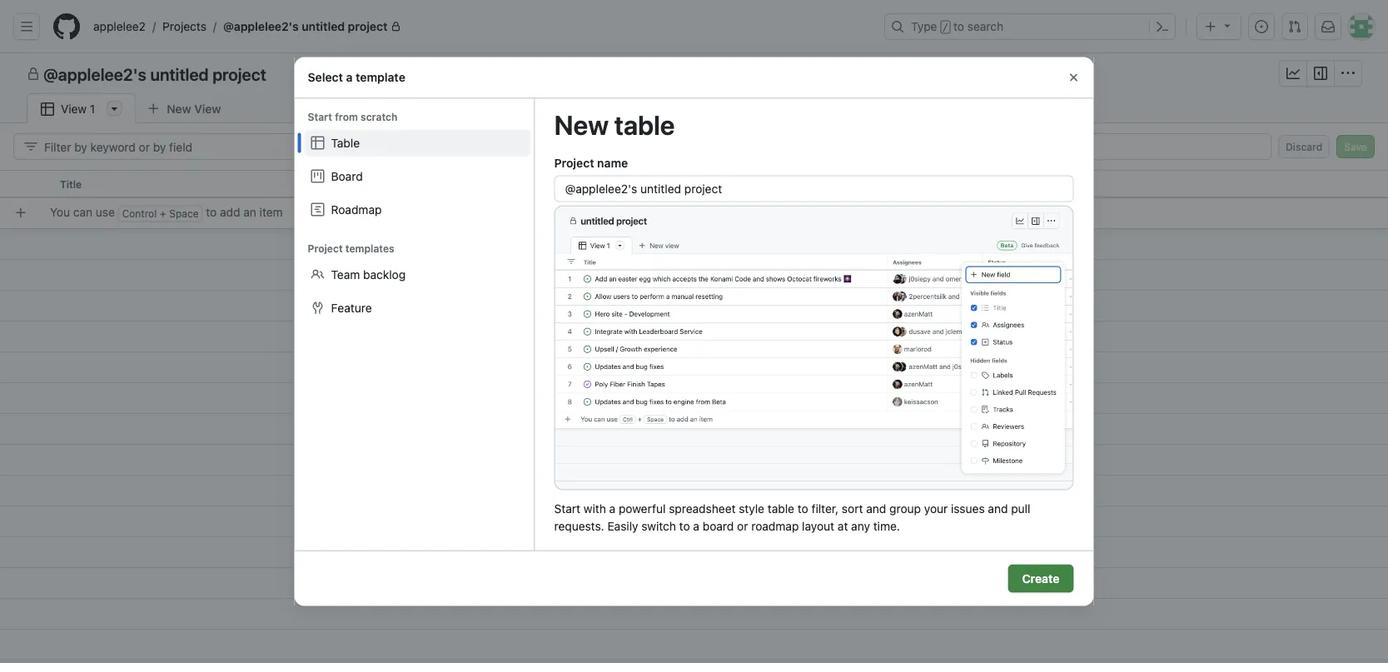 Task type: locate. For each thing, give the bounding box(es) containing it.
2 vertical spatial a
[[693, 520, 700, 533]]

sc 9kayk9 0 image
[[1315, 67, 1328, 80], [1342, 67, 1355, 80], [27, 67, 40, 81], [24, 140, 37, 153]]

@applelee2's right projects
[[223, 20, 299, 33]]

switch
[[642, 520, 676, 533]]

tab panel
[[0, 123, 1389, 663]]

to
[[954, 20, 965, 33], [206, 205, 217, 219], [798, 502, 809, 516], [679, 520, 690, 533]]

untitled up the new view popup button
[[150, 64, 209, 84]]

0 horizontal spatial start
[[308, 111, 332, 123]]

@applelee2's untitled project
[[223, 20, 388, 33], [43, 64, 266, 84]]

applelee2
[[93, 20, 146, 33]]

1 horizontal spatial view
[[194, 102, 221, 115]]

and
[[867, 502, 887, 516], [988, 502, 1008, 516]]

table up roadmap
[[768, 502, 795, 516]]

people image
[[311, 268, 324, 281]]

plus image
[[1205, 20, 1218, 33]]

1 horizontal spatial table
[[768, 502, 795, 516]]

table
[[615, 109, 675, 140], [768, 502, 795, 516]]

Project name text field
[[555, 176, 1073, 201]]

issue opened image
[[1255, 20, 1269, 33]]

0 vertical spatial @applelee2's
[[223, 20, 299, 33]]

row inside grid
[[7, 197, 1389, 228]]

untitled up the select
[[302, 20, 345, 33]]

layout
[[802, 520, 835, 533]]

new table region
[[0, 0, 1389, 663]]

0 horizontal spatial @applelee2's
[[43, 64, 146, 84]]

@applelee2's
[[223, 20, 299, 33], [43, 64, 146, 84]]

0 vertical spatial project
[[348, 20, 388, 33]]

project up new view on the left top
[[213, 64, 266, 84]]

0 vertical spatial @applelee2's untitled project
[[223, 20, 388, 33]]

start
[[308, 111, 332, 123], [554, 502, 581, 516]]

start from scratch
[[308, 111, 398, 123]]

1 horizontal spatial new
[[554, 109, 609, 140]]

to left search
[[954, 20, 965, 33]]

1 horizontal spatial project
[[554, 156, 594, 170]]

start up table image
[[308, 111, 332, 123]]

0 horizontal spatial project
[[213, 64, 266, 84]]

table
[[331, 136, 360, 150]]

project for project name
[[554, 156, 594, 170]]

1 horizontal spatial untitled
[[302, 20, 345, 33]]

view 1 link
[[27, 93, 136, 124]]

an
[[243, 205, 256, 219]]

a right the select
[[346, 70, 353, 84]]

save
[[1345, 141, 1368, 152]]

0 horizontal spatial new
[[167, 102, 191, 115]]

sc 9kayk9 0 image up view 1 'link'
[[27, 67, 40, 81]]

to down spreadsheet
[[679, 520, 690, 533]]

sort
[[842, 502, 863, 516]]

1 horizontal spatial /
[[213, 20, 217, 33]]

table up the name
[[615, 109, 675, 140]]

project templates
[[308, 243, 395, 254]]

2 and from the left
[[988, 502, 1008, 516]]

list
[[87, 13, 875, 40]]

sc 9kayk9 0 image left view 1
[[41, 102, 54, 116]]

untitled inside project navigation
[[150, 64, 209, 84]]

1 horizontal spatial start
[[554, 502, 581, 516]]

to left add
[[206, 205, 217, 219]]

project templates element
[[294, 261, 534, 321]]

/ right projects
[[213, 20, 217, 33]]

sc 9kayk9 0 image
[[1287, 67, 1300, 80], [41, 102, 54, 116]]

2 horizontal spatial a
[[693, 520, 700, 533]]

sc 9kayk9 0 image down git pull request icon
[[1287, 67, 1300, 80]]

1 view from the left
[[194, 102, 221, 115]]

/
[[152, 20, 156, 33], [213, 20, 217, 33], [943, 22, 949, 33]]

new
[[167, 102, 191, 115], [554, 109, 609, 140]]

1 vertical spatial @applelee2's
[[43, 64, 146, 84]]

row
[[0, 170, 1389, 198], [7, 197, 1389, 228]]

/ right 'type'
[[943, 22, 949, 33]]

1 vertical spatial table
[[768, 502, 795, 516]]

0 horizontal spatial /
[[152, 20, 156, 33]]

select
[[308, 70, 343, 84]]

/ for type
[[943, 22, 949, 33]]

use
[[96, 205, 115, 219]]

project left lock icon
[[348, 20, 388, 33]]

2 view from the left
[[61, 102, 87, 116]]

start inside start with a powerful spreadsheet style table to filter, sort and group your issues and pull requests. easily switch to a board or roadmap layout at any time.
[[554, 502, 581, 516]]

tab list
[[27, 93, 259, 124]]

your
[[924, 502, 948, 516]]

0 vertical spatial project
[[554, 156, 594, 170]]

a down spreadsheet
[[693, 520, 700, 533]]

command palette image
[[1156, 20, 1170, 33]]

sc 9kayk9 0 image down view 1 'link'
[[24, 140, 37, 153]]

projects
[[163, 20, 207, 33]]

0 horizontal spatial project
[[308, 243, 343, 254]]

item
[[260, 205, 283, 219]]

new table
[[554, 109, 675, 140]]

0 horizontal spatial untitled
[[150, 64, 209, 84]]

start with a powerful spreadsheet style table to filter, sort and group your issues and pull requests. easily switch to a board or roadmap layout at any time. image
[[554, 205, 1074, 490]]

new for new view
[[167, 102, 191, 115]]

1 horizontal spatial project
[[348, 20, 388, 33]]

a right with
[[609, 502, 616, 516]]

a
[[346, 70, 353, 84], [609, 502, 616, 516], [693, 520, 700, 533]]

0 vertical spatial a
[[346, 70, 353, 84]]

project up people image
[[308, 243, 343, 254]]

start with a powerful spreadsheet style table to filter, sort and group your issues and pull requests. easily switch to a board or roadmap layout at any time.
[[554, 502, 1031, 533]]

untitled
[[302, 20, 345, 33], [150, 64, 209, 84]]

project navigation
[[0, 53, 1389, 93]]

0 horizontal spatial sc 9kayk9 0 image
[[41, 102, 54, 116]]

0 horizontal spatial and
[[867, 502, 887, 516]]

project
[[554, 156, 594, 170], [308, 243, 343, 254]]

0 vertical spatial start
[[308, 111, 332, 123]]

grid
[[0, 170, 1389, 663]]

or
[[737, 520, 748, 533]]

type / to search
[[911, 20, 1004, 33]]

1 horizontal spatial @applelee2's
[[223, 20, 299, 33]]

1
[[90, 102, 95, 116]]

1 vertical spatial sc 9kayk9 0 image
[[41, 102, 54, 116]]

project
[[348, 20, 388, 33], [213, 64, 266, 84]]

title
[[60, 178, 82, 190]]

@applelee2's untitled project up the new view popup button
[[43, 64, 266, 84]]

view inside 'link'
[[61, 102, 87, 116]]

any
[[852, 520, 870, 533]]

add
[[220, 205, 240, 219]]

and up time.
[[867, 502, 887, 516]]

0 vertical spatial table
[[615, 109, 675, 140]]

new for new table
[[554, 109, 609, 140]]

@applelee2's inside project navigation
[[43, 64, 146, 84]]

backlog
[[363, 267, 406, 281]]

0 horizontal spatial view
[[61, 102, 87, 116]]

project for project templates
[[308, 243, 343, 254]]

2 horizontal spatial /
[[943, 22, 949, 33]]

@applelee2's up 1
[[43, 64, 146, 84]]

view
[[194, 102, 221, 115], [61, 102, 87, 116]]

sc 9kayk9 0 image down notifications image
[[1315, 67, 1328, 80]]

/ left projects
[[152, 20, 156, 33]]

and left pull at right bottom
[[988, 502, 1008, 516]]

select a template
[[308, 70, 406, 84]]

add field image
[[939, 177, 952, 190]]

discard
[[1286, 141, 1323, 152]]

feature element
[[304, 294, 531, 321]]

to inside you can use control + space to add an item
[[206, 205, 217, 219]]

1 vertical spatial a
[[609, 502, 616, 516]]

roadmap
[[331, 202, 382, 216]]

type
[[911, 20, 938, 33]]

powerful
[[619, 502, 666, 516]]

1 horizontal spatial sc 9kayk9 0 image
[[1287, 67, 1300, 80]]

column header
[[0, 170, 50, 198]]

1 horizontal spatial a
[[609, 502, 616, 516]]

sc 9kayk9 0 image inside view filters region
[[24, 140, 37, 153]]

templates
[[346, 243, 395, 254]]

discard button
[[1279, 135, 1331, 158]]

sc 9kayk9 0 image inside project navigation
[[1287, 67, 1300, 80]]

project up 'title column options' image
[[554, 156, 594, 170]]

0 vertical spatial sc 9kayk9 0 image
[[1287, 67, 1300, 80]]

1 vertical spatial start
[[554, 502, 581, 516]]

board
[[331, 169, 363, 183]]

1 vertical spatial project
[[308, 243, 343, 254]]

tools image
[[311, 301, 324, 314]]

new inside popup button
[[167, 102, 191, 115]]

/ inside type / to search
[[943, 22, 949, 33]]

row containing you can use
[[7, 197, 1389, 228]]

1 vertical spatial @applelee2's untitled project
[[43, 64, 266, 84]]

1 vertical spatial untitled
[[150, 64, 209, 84]]

start up requests.
[[554, 502, 581, 516]]

notifications image
[[1322, 20, 1335, 33]]

1 horizontal spatial and
[[988, 502, 1008, 516]]

new inside the select a template alert dialog
[[554, 109, 609, 140]]

1 vertical spatial project
[[213, 64, 266, 84]]

@applelee2's untitled project up the select
[[223, 20, 388, 33]]

new right view options for view 1 icon
[[167, 102, 191, 115]]

list containing applelee2 / projects /
[[87, 13, 875, 40]]

new up project name
[[554, 109, 609, 140]]

lock image
[[391, 22, 401, 32]]

project image
[[311, 170, 324, 183]]



Task type: vqa. For each thing, say whether or not it's contained in the screenshot.
Table element
yes



Task type: describe. For each thing, give the bounding box(es) containing it.
board
[[703, 520, 734, 533]]

space
[[169, 208, 199, 220]]

tab panel containing you can use
[[0, 123, 1389, 663]]

feature
[[331, 301, 372, 314]]

roadmap
[[752, 520, 799, 533]]

triangle down image
[[1221, 19, 1235, 32]]

project roadmap image
[[311, 203, 324, 216]]

name
[[597, 156, 628, 170]]

/ for applelee2
[[152, 20, 156, 33]]

close image
[[1068, 71, 1081, 84]]

sc 9kayk9 0 image up 'save'
[[1342, 67, 1355, 80]]

title column options image
[[563, 177, 576, 191]]

team
[[331, 267, 360, 281]]

scratch
[[361, 111, 398, 123]]

tab list containing new view
[[27, 93, 259, 124]]

start for start from scratch
[[308, 111, 332, 123]]

team backlog element
[[304, 261, 531, 288]]

can
[[73, 205, 93, 219]]

applelee2 link
[[87, 13, 152, 40]]

at
[[838, 520, 848, 533]]

template
[[356, 70, 406, 84]]

control
[[122, 208, 157, 220]]

board element
[[304, 163, 531, 190]]

0 horizontal spatial table
[[615, 109, 675, 140]]

team backlog
[[331, 267, 406, 281]]

with
[[584, 502, 606, 516]]

table element
[[304, 130, 531, 156]]

table image
[[311, 136, 324, 150]]

@applelee2's untitled project inside project navigation
[[43, 64, 266, 84]]

projects link
[[156, 13, 213, 40]]

create new item or add existing item image
[[14, 206, 27, 220]]

to left filter,
[[798, 502, 809, 516]]

group
[[890, 502, 921, 516]]

view inside popup button
[[194, 102, 221, 115]]

0 horizontal spatial a
[[346, 70, 353, 84]]

sc 9kayk9 0 image inside view 1 'link'
[[41, 102, 54, 116]]

git pull request image
[[1289, 20, 1302, 33]]

grid containing you can use
[[0, 170, 1389, 663]]

filter,
[[812, 502, 839, 516]]

issues
[[951, 502, 985, 516]]

project name
[[554, 156, 628, 170]]

you
[[50, 205, 70, 219]]

0 vertical spatial untitled
[[302, 20, 345, 33]]

select a template alert dialog
[[294, 57, 1094, 606]]

start for start with a powerful spreadsheet style table to filter, sort and group your issues and pull requests. easily switch to a board or roadmap layout at any time.
[[554, 502, 581, 516]]

start from scratch element
[[294, 130, 534, 223]]

search
[[968, 20, 1004, 33]]

table inside start with a powerful spreadsheet style table to filter, sort and group your issues and pull requests. easily switch to a board or roadmap layout at any time.
[[768, 502, 795, 516]]

column header inside grid
[[0, 170, 50, 198]]

pull
[[1012, 502, 1031, 516]]

time.
[[874, 520, 900, 533]]

easily
[[608, 520, 639, 533]]

row containing title
[[0, 170, 1389, 198]]

view 1
[[61, 102, 95, 116]]

project inside navigation
[[213, 64, 266, 84]]

new view
[[167, 102, 221, 115]]

applelee2 / projects /
[[93, 20, 217, 33]]

save button
[[1337, 135, 1375, 158]]

1 and from the left
[[867, 502, 887, 516]]

spreadsheet
[[669, 502, 736, 516]]

requests.
[[554, 520, 605, 533]]

@applelee2's untitled project link
[[217, 13, 408, 40]]

assignees
[[602, 178, 653, 190]]

from
[[335, 111, 358, 123]]

view filters region
[[13, 133, 1375, 160]]

homepage image
[[53, 13, 80, 40]]

roadmap element
[[304, 196, 531, 223]]

view options for view 1 image
[[108, 102, 121, 115]]

you can use control + space to add an item
[[50, 205, 283, 220]]

+
[[160, 208, 166, 220]]

style
[[739, 502, 765, 516]]

new view button
[[136, 95, 232, 122]]



